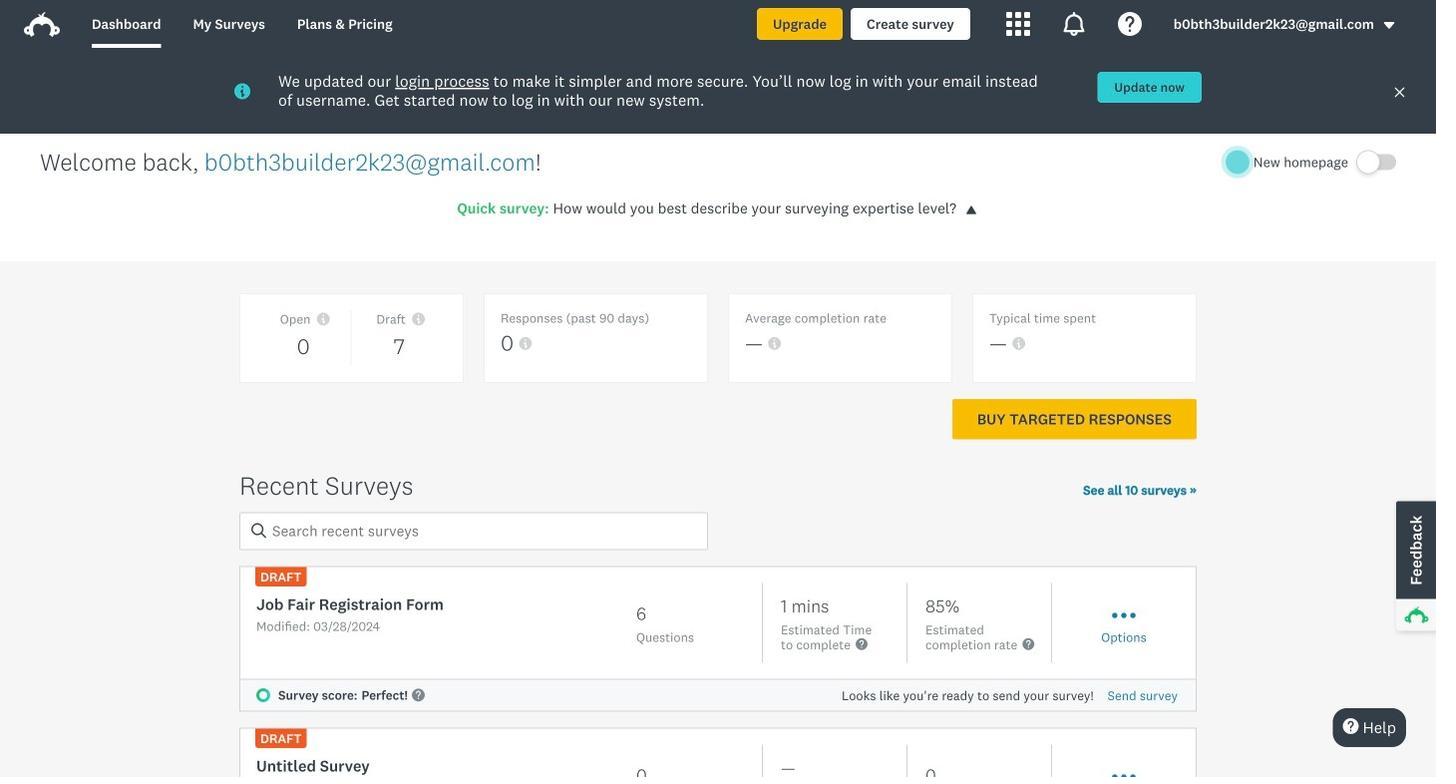 Task type: describe. For each thing, give the bounding box(es) containing it.
2 products icon image from the left
[[1063, 12, 1087, 36]]

surveymonkey logo image
[[24, 12, 60, 37]]

dropdown arrow image
[[1383, 18, 1397, 32]]



Task type: locate. For each thing, give the bounding box(es) containing it.
None field
[[239, 512, 709, 550]]

0 horizontal spatial products icon image
[[1007, 12, 1031, 36]]

1 products icon image from the left
[[1007, 12, 1031, 36]]

products icon image
[[1007, 12, 1031, 36], [1063, 12, 1087, 36]]

help icon image
[[1118, 12, 1142, 36]]

x image
[[1394, 86, 1407, 99]]

Search recent surveys text field
[[239, 512, 709, 550]]

1 horizontal spatial products icon image
[[1063, 12, 1087, 36]]



Task type: vqa. For each thing, say whether or not it's contained in the screenshot.
Search 'text field'
no



